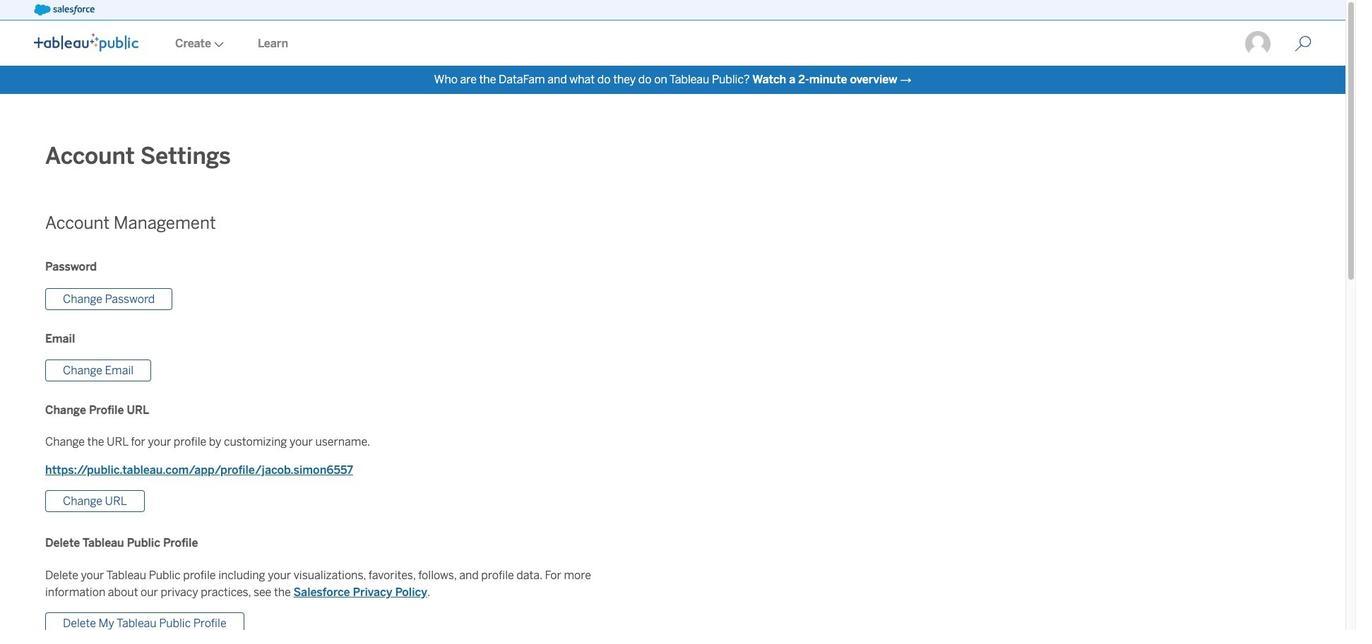 Task type: locate. For each thing, give the bounding box(es) containing it.
go to search image
[[1279, 35, 1329, 52]]

jacob.simon6557 image
[[1245, 30, 1273, 58]]



Task type: describe. For each thing, give the bounding box(es) containing it.
salesforce logo image
[[34, 4, 95, 16]]

logo image
[[34, 33, 139, 52]]

create image
[[211, 42, 224, 47]]



Task type: vqa. For each thing, say whether or not it's contained in the screenshot.
WORKBOOK THUMBNAIL
no



